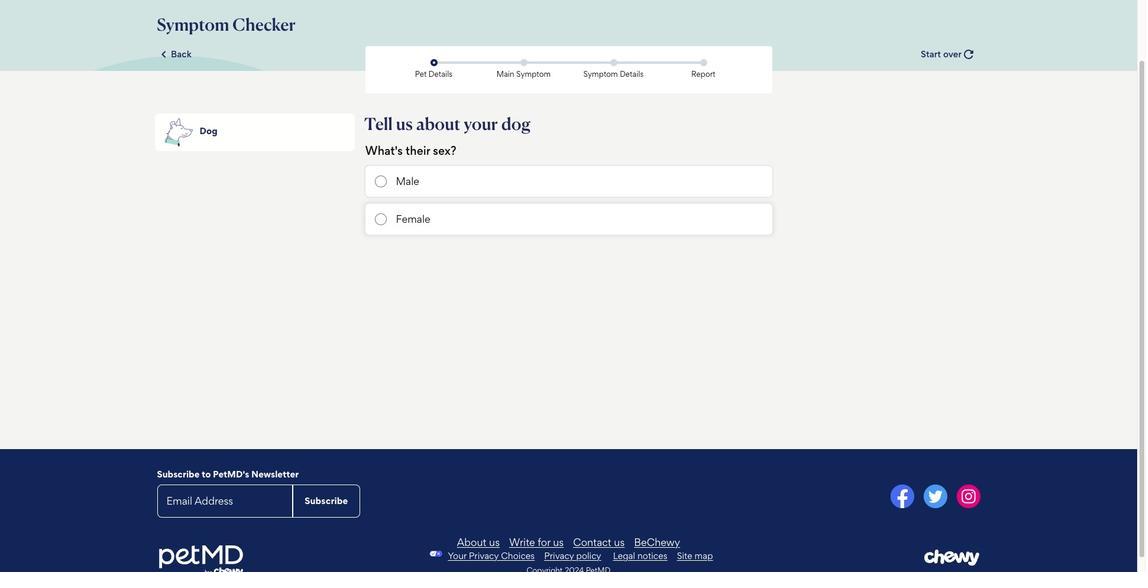 Task type: vqa. For each thing, say whether or not it's contained in the screenshot.
a on the top of the page
no



Task type: locate. For each thing, give the bounding box(es) containing it.
site map
[[677, 551, 713, 562]]

us
[[396, 114, 413, 134], [489, 537, 500, 549], [553, 537, 564, 549], [614, 537, 625, 549]]

2 horizontal spatial symptom
[[584, 69, 618, 79]]

us for tell
[[396, 114, 413, 134]]

write
[[509, 537, 535, 549]]

list
[[389, 69, 749, 86]]

0 horizontal spatial symptom
[[157, 14, 229, 35]]

subscribe for subscribe to petmd's newsletter
[[157, 469, 200, 480]]

1 horizontal spatial privacy
[[544, 551, 574, 562]]

0 horizontal spatial privacy
[[469, 551, 499, 562]]

1 horizontal spatial subscribe
[[305, 496, 348, 507]]

policy
[[576, 551, 601, 562]]

2 privacy from the left
[[544, 551, 574, 562]]

us for contact
[[614, 537, 625, 549]]

subscribe inside button
[[305, 496, 348, 507]]

symptom
[[157, 14, 229, 35], [516, 69, 551, 79], [584, 69, 618, 79]]

choices
[[501, 551, 535, 562]]

for
[[538, 537, 551, 549]]

over
[[943, 49, 962, 60]]

dog
[[502, 114, 531, 134]]

main
[[497, 69, 514, 79]]

site
[[677, 551, 692, 562]]

symptom for symptom checker
[[157, 14, 229, 35]]

us right for
[[553, 537, 564, 549]]

subscribe
[[157, 469, 200, 480], [305, 496, 348, 507]]

your
[[464, 114, 498, 134]]

contact us link
[[573, 537, 625, 549]]

legal
[[613, 551, 635, 562]]

us for about
[[489, 537, 500, 549]]

symptom checker
[[157, 14, 296, 35]]

1 details from the left
[[429, 69, 453, 79]]

2 details from the left
[[620, 69, 644, 79]]

your privacy choices link
[[448, 551, 535, 562]]

us up legal
[[614, 537, 625, 549]]

details
[[429, 69, 453, 79], [620, 69, 644, 79]]

0 horizontal spatial details
[[429, 69, 453, 79]]

privacy down about us
[[469, 551, 499, 562]]

privacy down about petmd element
[[544, 551, 574, 562]]

1 vertical spatial subscribe
[[305, 496, 348, 507]]

bechewy link
[[634, 537, 680, 549]]

contact
[[573, 537, 612, 549]]

petmd home image
[[157, 545, 244, 573]]

write for us link
[[509, 537, 564, 549]]

social element
[[574, 485, 980, 511]]

privacy
[[469, 551, 499, 562], [544, 551, 574, 562]]

subscribe to petmd's newsletter
[[157, 469, 299, 480]]

0 horizontal spatial subscribe
[[157, 469, 200, 480]]

us right tell
[[396, 114, 413, 134]]

1 horizontal spatial details
[[620, 69, 644, 79]]

us up your privacy choices
[[489, 537, 500, 549]]

1 horizontal spatial symptom
[[516, 69, 551, 79]]

details for pet details
[[429, 69, 453, 79]]

privacy element
[[424, 551, 601, 562]]

newsletter
[[251, 469, 299, 480]]

report
[[692, 69, 716, 79]]

about us link
[[457, 537, 500, 549]]

None email field
[[157, 485, 293, 518]]

what's
[[365, 144, 403, 158]]

0 vertical spatial subscribe
[[157, 469, 200, 480]]

about petmd element
[[296, 537, 842, 549]]

notices
[[638, 551, 668, 562]]

facebook image
[[891, 485, 914, 509]]

pet details
[[415, 69, 453, 79]]

write for us
[[509, 537, 564, 549]]



Task type: describe. For each thing, give the bounding box(es) containing it.
start
[[921, 49, 941, 60]]

site map link
[[677, 551, 713, 562]]

details for symptom details
[[620, 69, 644, 79]]

privacy policy link
[[544, 551, 601, 562]]

checker
[[233, 14, 296, 35]]

twitter image
[[924, 485, 947, 509]]

their
[[406, 144, 430, 158]]

male
[[396, 175, 419, 188]]

your
[[448, 551, 467, 562]]

back
[[171, 49, 192, 60]]

my privacy choices image
[[424, 551, 448, 557]]

female
[[396, 213, 430, 226]]

map
[[695, 551, 713, 562]]

about
[[457, 537, 487, 549]]

privacy policy
[[544, 551, 601, 562]]

contact us
[[573, 537, 625, 549]]

symptom details
[[584, 69, 644, 79]]

chewy logo image
[[924, 549, 980, 567]]

subscribe for subscribe
[[305, 496, 348, 507]]

legal notices link
[[613, 551, 668, 562]]

what's their sex?
[[365, 144, 456, 158]]

petmd's
[[213, 469, 249, 480]]

dog
[[200, 125, 218, 137]]

tell us about your dog
[[364, 114, 531, 134]]

about us
[[457, 537, 500, 549]]

legal notices
[[613, 551, 668, 562]]

about
[[416, 114, 461, 134]]

main symptom
[[497, 69, 551, 79]]

instagram image
[[957, 485, 980, 509]]

legal element
[[613, 551, 713, 562]]

bechewy
[[634, 537, 680, 549]]

list containing pet details
[[389, 69, 749, 86]]

your privacy choices
[[448, 551, 535, 562]]

tell
[[364, 114, 393, 134]]

start over
[[921, 49, 962, 60]]

symptom for symptom details
[[584, 69, 618, 79]]

to
[[202, 469, 211, 480]]

subscribe button
[[293, 485, 360, 518]]

sex?
[[433, 144, 456, 158]]

pet
[[415, 69, 427, 79]]

1 privacy from the left
[[469, 551, 499, 562]]

back link
[[157, 47, 192, 62]]

start over link
[[921, 47, 976, 62]]



